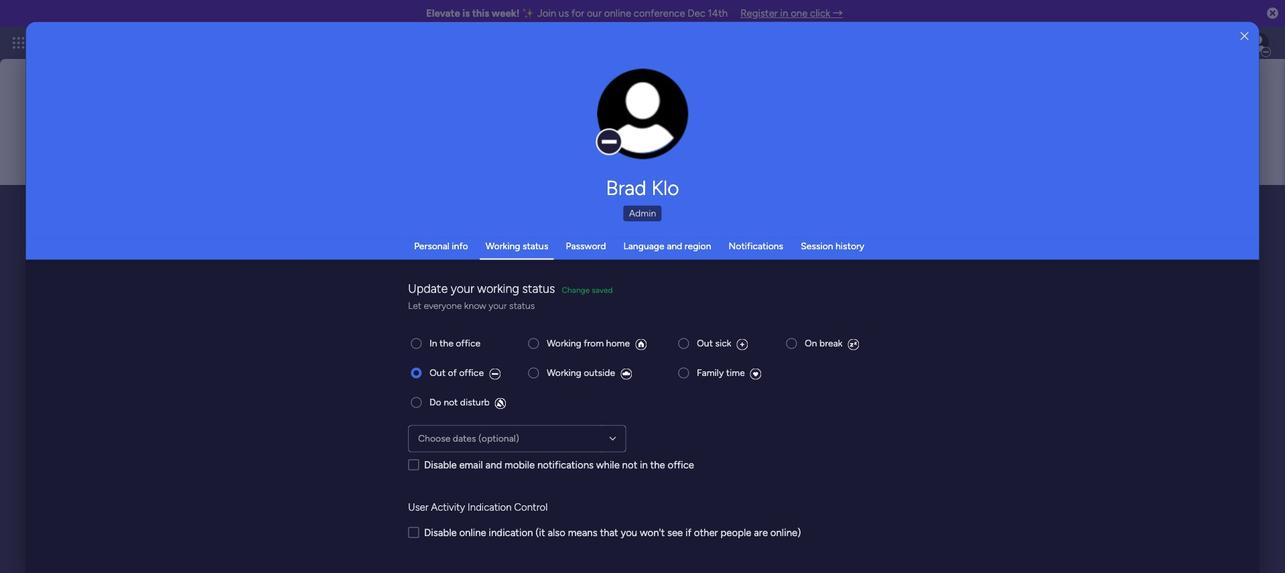 Task type: locate. For each thing, give the bounding box(es) containing it.
0 vertical spatial your
[[451, 281, 474, 296]]

office for in the office
[[456, 338, 481, 349]]

0 vertical spatial disable
[[424, 459, 457, 471]]

disable
[[424, 459, 457, 471], [424, 527, 457, 539]]

0 horizontal spatial not
[[444, 397, 458, 408]]

disable down choose
[[424, 459, 457, 471]]

1 horizontal spatial online
[[604, 7, 632, 19]]

your up know
[[451, 281, 474, 296]]

1 vertical spatial status
[[522, 281, 555, 296]]

status right working
[[522, 281, 555, 296]]

working status link
[[486, 240, 549, 251]]

1 preview image from the left
[[636, 339, 647, 350]]

join
[[538, 7, 557, 19]]

disable for disable email and mobile notifications while not in the office
[[424, 459, 457, 471]]

working up working
[[486, 240, 520, 251]]

in
[[430, 338, 437, 349]]

→
[[833, 7, 843, 19]]

0 horizontal spatial change
[[562, 285, 590, 294]]

preview image up disturb
[[489, 368, 501, 380]]

online down user activity indication control
[[459, 527, 487, 539]]

1 horizontal spatial preview image
[[848, 339, 860, 350]]

0 horizontal spatial online
[[459, 527, 487, 539]]

session history
[[801, 240, 865, 251]]

✨
[[522, 7, 535, 19]]

online
[[604, 7, 632, 19], [459, 527, 487, 539]]

change inside change profile picture
[[615, 121, 645, 131]]

preview image
[[636, 339, 647, 350], [848, 339, 860, 350]]

break
[[820, 338, 843, 349]]

1 disable from the top
[[424, 459, 457, 471]]

notifications
[[729, 240, 784, 251]]

preview image
[[737, 339, 748, 350], [489, 368, 501, 380], [621, 368, 632, 380], [751, 368, 762, 380], [495, 398, 507, 409]]

1 horizontal spatial not
[[622, 459, 638, 471]]

1 horizontal spatial in
[[781, 7, 789, 19]]

outside
[[584, 367, 615, 378]]

status
[[523, 240, 549, 251], [522, 281, 555, 296], [510, 300, 535, 311]]

email
[[459, 459, 483, 471]]

language and region
[[624, 240, 712, 251]]

preview image right home
[[636, 339, 647, 350]]

language and region link
[[624, 240, 712, 251]]

online right our
[[604, 7, 632, 19]]

(it
[[536, 527, 545, 539]]

that
[[600, 527, 619, 539]]

1 horizontal spatial and
[[667, 240, 683, 251]]

preview image right outside
[[621, 368, 632, 380]]

region
[[685, 240, 712, 251]]

not right while on the left bottom of the page
[[622, 459, 638, 471]]

not
[[444, 397, 458, 408], [622, 459, 638, 471]]

brad
[[606, 176, 647, 200]]

in
[[781, 7, 789, 19], [640, 459, 648, 471]]

change up picture
[[615, 121, 645, 131]]

out of office
[[430, 367, 484, 378]]

let
[[408, 300, 422, 311]]

1 vertical spatial office
[[459, 367, 484, 378]]

1 vertical spatial working
[[547, 338, 582, 349]]

elevate
[[426, 7, 460, 19]]

1 horizontal spatial your
[[489, 300, 507, 311]]

1 vertical spatial and
[[486, 459, 502, 471]]

preview image for do not disturb
[[495, 398, 507, 409]]

if
[[686, 527, 692, 539]]

working for working from home
[[547, 338, 582, 349]]

preview image right break on the right bottom of the page
[[848, 339, 860, 350]]

the right the in
[[440, 338, 454, 349]]

change inside update your working status change saved let everyone know your status
[[562, 285, 590, 294]]

is
[[463, 7, 470, 19]]

out for out of office
[[430, 367, 446, 378]]

working
[[486, 240, 520, 251], [547, 338, 582, 349], [547, 367, 582, 378]]

disturb
[[460, 397, 490, 408]]

the
[[440, 338, 454, 349], [651, 459, 665, 471]]

1 vertical spatial change
[[562, 285, 590, 294]]

status left password on the top left
[[523, 240, 549, 251]]

14th
[[708, 7, 728, 19]]

0 vertical spatial the
[[440, 338, 454, 349]]

and left region
[[667, 240, 683, 251]]

out left sick
[[697, 338, 713, 349]]

working left from
[[547, 338, 582, 349]]

0 vertical spatial office
[[456, 338, 481, 349]]

status down working
[[510, 300, 535, 311]]

update
[[408, 281, 448, 296]]

close image
[[1241, 31, 1249, 41]]

indication
[[489, 527, 533, 539]]

not right do
[[444, 397, 458, 408]]

1 horizontal spatial change
[[615, 121, 645, 131]]

picture
[[630, 132, 657, 142]]

2 preview image from the left
[[848, 339, 860, 350]]

1 vertical spatial the
[[651, 459, 665, 471]]

change
[[615, 121, 645, 131], [562, 285, 590, 294]]

0 horizontal spatial in
[[640, 459, 648, 471]]

preview image right sick
[[737, 339, 748, 350]]

1 vertical spatial in
[[640, 459, 648, 471]]

and
[[667, 240, 683, 251], [486, 459, 502, 471]]

change profile picture button
[[598, 68, 689, 160]]

2 vertical spatial working
[[547, 367, 582, 378]]

preview image for working from home
[[636, 339, 647, 350]]

preview image right "time"
[[751, 368, 762, 380]]

in the office
[[430, 338, 481, 349]]

0 vertical spatial change
[[615, 121, 645, 131]]

0 horizontal spatial out
[[430, 367, 446, 378]]

in right while on the left bottom of the page
[[640, 459, 648, 471]]

mobile
[[505, 459, 535, 471]]

register in one click → link
[[741, 7, 843, 19]]

the right while on the left bottom of the page
[[651, 459, 665, 471]]

1 vertical spatial disable
[[424, 527, 457, 539]]

indication
[[468, 501, 512, 513]]

out left of
[[430, 367, 446, 378]]

for
[[572, 7, 585, 19]]

in left one
[[781, 7, 789, 19]]

out sick
[[697, 338, 732, 349]]

0 vertical spatial out
[[697, 338, 713, 349]]

and right email
[[486, 459, 502, 471]]

0 vertical spatial not
[[444, 397, 458, 408]]

people
[[721, 527, 752, 539]]

out
[[697, 338, 713, 349], [430, 367, 446, 378]]

working left outside
[[547, 367, 582, 378]]

(optional)
[[479, 433, 519, 444]]

personal info link
[[414, 240, 468, 251]]

session history link
[[801, 240, 865, 251]]

1 vertical spatial out
[[430, 367, 446, 378]]

activity
[[431, 501, 465, 513]]

disable down "activity" on the bottom of the page
[[424, 527, 457, 539]]

1 vertical spatial not
[[622, 459, 638, 471]]

register in one click →
[[741, 7, 843, 19]]

working outside
[[547, 367, 615, 378]]

home
[[606, 338, 630, 349]]

preview image right disturb
[[495, 398, 507, 409]]

None field
[[154, 191, 1231, 219]]

0 horizontal spatial preview image
[[636, 339, 647, 350]]

working for working status
[[486, 240, 520, 251]]

session
[[801, 240, 834, 251]]

your down working
[[489, 300, 507, 311]]

2 disable from the top
[[424, 527, 457, 539]]

change left saved
[[562, 285, 590, 294]]

1 horizontal spatial the
[[651, 459, 665, 471]]

1 horizontal spatial out
[[697, 338, 713, 349]]

0 vertical spatial working
[[486, 240, 520, 251]]

0 horizontal spatial and
[[486, 459, 502, 471]]

preview image for on break
[[848, 339, 860, 350]]

you
[[621, 527, 638, 539]]

0 vertical spatial online
[[604, 7, 632, 19]]



Task type: vqa. For each thing, say whether or not it's contained in the screenshot.
MY WORK
no



Task type: describe. For each thing, give the bounding box(es) containing it.
working status
[[486, 240, 549, 251]]

are
[[754, 527, 768, 539]]

out for out sick
[[697, 338, 713, 349]]

do
[[430, 397, 442, 408]]

working for working outside
[[547, 367, 582, 378]]

disable email and mobile notifications while not in the office
[[424, 459, 694, 471]]

register
[[741, 7, 778, 19]]

choose
[[418, 433, 451, 444]]

other
[[694, 527, 718, 539]]

preview image for working outside
[[621, 368, 632, 380]]

while
[[596, 459, 620, 471]]

profile
[[647, 121, 672, 131]]

on break
[[805, 338, 843, 349]]

preview image for family time
[[751, 368, 762, 380]]

user
[[408, 501, 429, 513]]

family
[[697, 367, 724, 378]]

conference
[[634, 7, 685, 19]]

1 vertical spatial online
[[459, 527, 487, 539]]

online)
[[771, 527, 801, 539]]

0 horizontal spatial the
[[440, 338, 454, 349]]

control
[[514, 501, 548, 513]]

personal
[[414, 240, 450, 251]]

klo
[[652, 176, 679, 200]]

disable online indication (it also means that you won't see if other people are online)
[[424, 527, 801, 539]]

0 vertical spatial in
[[781, 7, 789, 19]]

saved
[[592, 285, 613, 294]]

do not disturb
[[430, 397, 490, 408]]

1 vertical spatial your
[[489, 300, 507, 311]]

working from home
[[547, 338, 630, 349]]

one
[[791, 7, 808, 19]]

password link
[[566, 240, 606, 251]]

family time
[[697, 367, 745, 378]]

choose dates (optional)
[[418, 433, 519, 444]]

from
[[584, 338, 604, 349]]

notifications
[[538, 459, 594, 471]]

0 horizontal spatial your
[[451, 281, 474, 296]]

week!
[[492, 7, 520, 19]]

our
[[587, 7, 602, 19]]

update your working status change saved let everyone know your status
[[408, 281, 613, 311]]

notifications link
[[729, 240, 784, 251]]

select product image
[[12, 36, 25, 50]]

user activity indication control
[[408, 501, 548, 513]]

2 vertical spatial office
[[668, 459, 694, 471]]

also
[[548, 527, 566, 539]]

working
[[478, 281, 519, 296]]

history
[[836, 240, 865, 251]]

brad klo
[[606, 176, 679, 200]]

of
[[448, 367, 457, 378]]

know
[[464, 300, 487, 311]]

dates
[[453, 433, 476, 444]]

1 image
[[1090, 27, 1102, 43]]

office for out of office
[[459, 367, 484, 378]]

on
[[805, 338, 818, 349]]

everyone
[[424, 300, 462, 311]]

elevate is this week! ✨ join us for our online conference dec 14th
[[426, 7, 728, 19]]

brad klo image
[[1248, 32, 1270, 54]]

language
[[624, 240, 665, 251]]

disable for disable online indication (it also means that you won't see if other people are online)
[[424, 527, 457, 539]]

click
[[811, 7, 831, 19]]

sick
[[716, 338, 732, 349]]

0 vertical spatial status
[[523, 240, 549, 251]]

info
[[452, 240, 468, 251]]

personal info
[[414, 240, 468, 251]]

0 vertical spatial and
[[667, 240, 683, 251]]

brad klo button
[[459, 176, 827, 200]]

preview image for out sick
[[737, 339, 748, 350]]

admin
[[629, 207, 656, 219]]

won't
[[640, 527, 665, 539]]

see
[[668, 527, 683, 539]]

change profile picture
[[615, 121, 672, 142]]

2 vertical spatial status
[[510, 300, 535, 311]]

this
[[472, 7, 490, 19]]

dec
[[688, 7, 706, 19]]

password
[[566, 240, 606, 251]]

preview image for out of office
[[489, 368, 501, 380]]

means
[[568, 527, 598, 539]]

time
[[726, 367, 745, 378]]

us
[[559, 7, 569, 19]]



